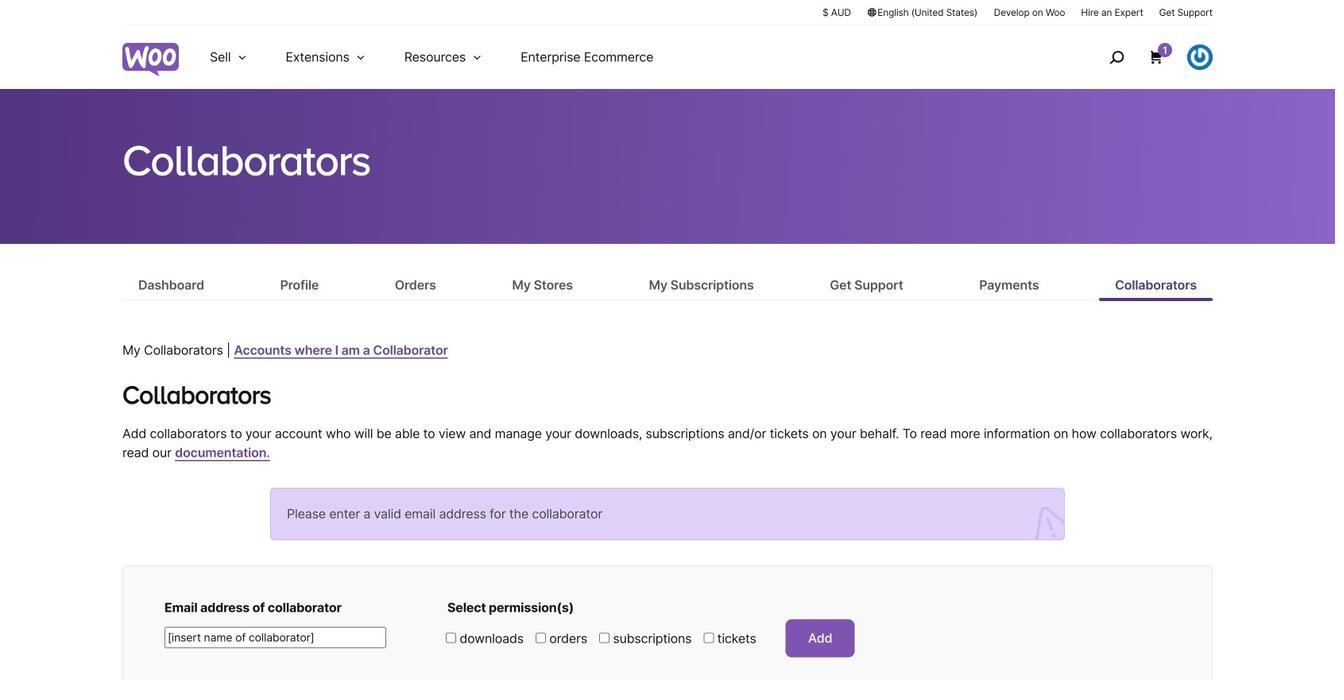 Task type: locate. For each thing, give the bounding box(es) containing it.
service navigation menu element
[[1076, 31, 1213, 83]]

None checkbox
[[446, 633, 456, 644], [536, 633, 546, 644], [600, 633, 610, 644], [704, 633, 714, 644], [446, 633, 456, 644], [536, 633, 546, 644], [600, 633, 610, 644], [704, 633, 714, 644]]



Task type: describe. For each thing, give the bounding box(es) containing it.
search image
[[1105, 45, 1130, 70]]

open account menu image
[[1188, 45, 1213, 70]]



